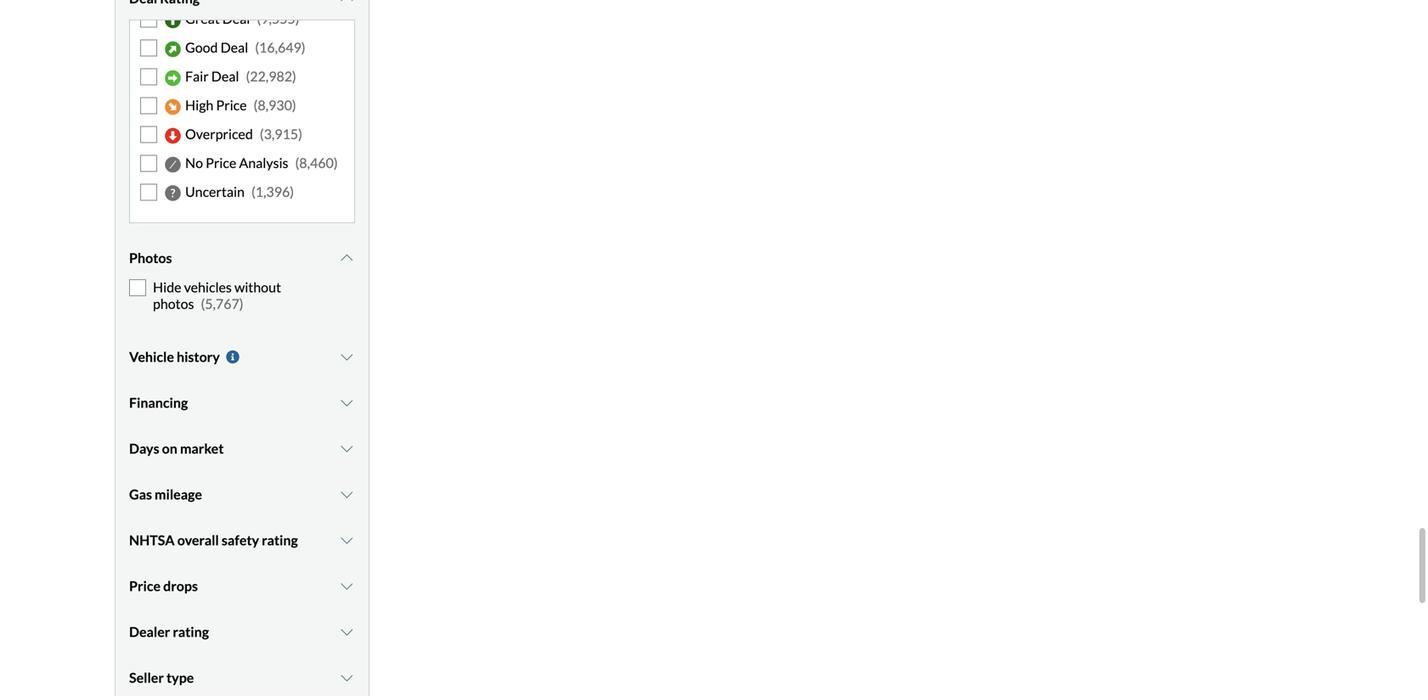 Task type: vqa. For each thing, say whether or not it's contained in the screenshot.


Task type: describe. For each thing, give the bounding box(es) containing it.
market
[[180, 441, 224, 457]]

overall
[[177, 532, 219, 549]]

(8,930)
[[254, 97, 296, 113]]

without
[[234, 279, 281, 296]]

great
[[185, 10, 220, 27]]

(16,649)
[[255, 39, 306, 56]]

deal for great deal
[[222, 10, 250, 27]]

no
[[185, 155, 203, 171]]

price drops button
[[129, 566, 355, 608]]

drops
[[163, 578, 198, 595]]

(1,396)
[[251, 183, 294, 200]]

financing
[[129, 395, 188, 411]]

rating inside nhtsa overall safety rating dropdown button
[[262, 532, 298, 549]]

chevron down image for gas mileage
[[339, 488, 355, 502]]

overpriced (3,915)
[[185, 126, 302, 142]]

analysis
[[239, 155, 289, 171]]

chevron down image for price drops
[[339, 580, 355, 594]]

chevron down image for seller type
[[339, 672, 355, 685]]

high
[[185, 97, 214, 113]]

gas mileage button
[[129, 474, 355, 516]]

vehicle history
[[129, 349, 220, 365]]

mileage
[[155, 486, 202, 503]]

overpriced
[[185, 126, 253, 142]]

no price analysis (8,460)
[[185, 155, 338, 171]]

price for no
[[206, 155, 236, 171]]

photos button
[[129, 237, 355, 280]]

vehicle
[[129, 349, 174, 365]]

dealer
[[129, 624, 170, 641]]

gas mileage
[[129, 486, 202, 503]]

seller
[[129, 670, 164, 687]]

price inside dropdown button
[[129, 578, 161, 595]]

chevron down image for photos
[[339, 252, 355, 265]]

uncertain (1,396)
[[185, 183, 294, 200]]

financing button
[[129, 382, 355, 424]]

chevron down image for financing
[[339, 396, 355, 410]]

vehicles
[[184, 279, 232, 296]]

hide vehicles without photos
[[153, 279, 281, 312]]



Task type: locate. For each thing, give the bounding box(es) containing it.
fair deal (22,982)
[[185, 68, 296, 85]]

3 chevron down image from the top
[[339, 488, 355, 502]]

2 chevron down image from the top
[[339, 442, 355, 456]]

3 chevron down image from the top
[[339, 396, 355, 410]]

5 chevron down image from the top
[[339, 626, 355, 639]]

1 chevron down image from the top
[[339, 252, 355, 265]]

rating inside the dealer rating dropdown button
[[173, 624, 209, 641]]

0 vertical spatial rating
[[262, 532, 298, 549]]

1 vertical spatial rating
[[173, 624, 209, 641]]

days on market
[[129, 441, 224, 457]]

0 horizontal spatial rating
[[173, 624, 209, 641]]

deal
[[222, 10, 250, 27], [221, 39, 248, 56], [211, 68, 239, 85]]

fair
[[185, 68, 209, 85]]

4 chevron down image from the top
[[339, 534, 355, 548]]

safety
[[222, 532, 259, 549]]

(9,555)
[[257, 10, 300, 27]]

rating
[[262, 532, 298, 549], [173, 624, 209, 641]]

history
[[177, 349, 220, 365]]

days
[[129, 441, 159, 457]]

vehicle history button
[[129, 336, 355, 379]]

days on market button
[[129, 428, 355, 470]]

rating right safety
[[262, 532, 298, 549]]

dealer rating
[[129, 624, 209, 641]]

seller type
[[129, 670, 194, 687]]

dealer rating button
[[129, 611, 355, 654]]

deal for fair deal
[[211, 68, 239, 85]]

chevron down image inside photos dropdown button
[[339, 252, 355, 265]]

price down fair deal (22,982)
[[216, 97, 247, 113]]

2 vertical spatial price
[[129, 578, 161, 595]]

(22,982)
[[246, 68, 296, 85]]

chevron down image inside seller type 'dropdown button'
[[339, 672, 355, 685]]

price right the no
[[206, 155, 236, 171]]

chevron down image for dealer rating
[[339, 626, 355, 639]]

great deal (9,555)
[[185, 10, 300, 27]]

nhtsa overall safety rating
[[129, 532, 298, 549]]

chevron down image for days on market
[[339, 442, 355, 456]]

2 vertical spatial deal
[[211, 68, 239, 85]]

rating right dealer
[[173, 624, 209, 641]]

chevron down image inside price drops dropdown button
[[339, 580, 355, 594]]

deal up fair deal (22,982)
[[221, 39, 248, 56]]

chevron down image
[[339, 0, 355, 5], [339, 442, 355, 456], [339, 488, 355, 502], [339, 534, 355, 548], [339, 672, 355, 685]]

1 vertical spatial deal
[[221, 39, 248, 56]]

gas
[[129, 486, 152, 503]]

(5,767)
[[201, 296, 244, 312]]

nhtsa
[[129, 532, 175, 549]]

2 chevron down image from the top
[[339, 351, 355, 364]]

high price (8,930)
[[185, 97, 296, 113]]

on
[[162, 441, 177, 457]]

info circle image
[[224, 351, 241, 364]]

1 vertical spatial price
[[206, 155, 236, 171]]

photos
[[153, 296, 194, 312]]

photos
[[129, 250, 172, 266]]

type
[[167, 670, 194, 687]]

deal for good deal
[[221, 39, 248, 56]]

nhtsa overall safety rating button
[[129, 520, 355, 562]]

deal up good deal (16,649)
[[222, 10, 250, 27]]

price
[[216, 97, 247, 113], [206, 155, 236, 171], [129, 578, 161, 595]]

deal right fair
[[211, 68, 239, 85]]

price for high
[[216, 97, 247, 113]]

4 chevron down image from the top
[[339, 580, 355, 594]]

chevron down image inside the dealer rating dropdown button
[[339, 626, 355, 639]]

5 chevron down image from the top
[[339, 672, 355, 685]]

chevron down image for nhtsa overall safety rating
[[339, 534, 355, 548]]

chevron down image inside days on market dropdown button
[[339, 442, 355, 456]]

hide
[[153, 279, 181, 296]]

(3,915)
[[260, 126, 302, 142]]

price drops
[[129, 578, 198, 595]]

seller type button
[[129, 657, 355, 697]]

chevron down image inside nhtsa overall safety rating dropdown button
[[339, 534, 355, 548]]

uncertain
[[185, 183, 245, 200]]

1 horizontal spatial rating
[[262, 532, 298, 549]]

chevron down image inside financing dropdown button
[[339, 396, 355, 410]]

0 vertical spatial deal
[[222, 10, 250, 27]]

price left 'drops'
[[129, 578, 161, 595]]

chevron down image inside gas mileage dropdown button
[[339, 488, 355, 502]]

good deal (16,649)
[[185, 39, 306, 56]]

(8,460)
[[295, 155, 338, 171]]

good
[[185, 39, 218, 56]]

chevron down image
[[339, 252, 355, 265], [339, 351, 355, 364], [339, 396, 355, 410], [339, 580, 355, 594], [339, 626, 355, 639]]

0 vertical spatial price
[[216, 97, 247, 113]]

1 chevron down image from the top
[[339, 0, 355, 5]]



